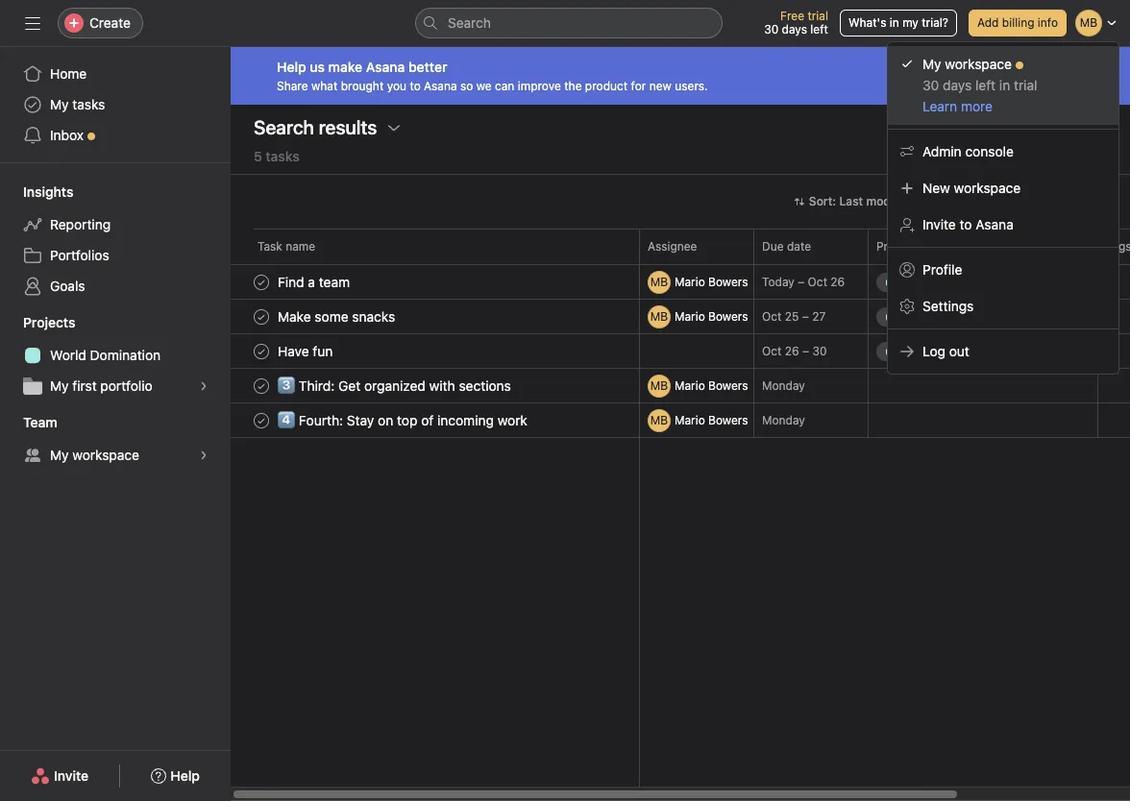 Task type: locate. For each thing, give the bounding box(es) containing it.
left inside "30 days left in trial learn more"
[[976, 77, 996, 93]]

send
[[1026, 195, 1054, 209]]

tasks right the 5
[[266, 148, 300, 164]]

Completed checkbox
[[250, 271, 273, 294], [250, 305, 273, 328], [250, 375, 273, 398], [250, 409, 273, 432]]

teams element
[[0, 406, 231, 475]]

1 vertical spatial monday
[[762, 413, 806, 428]]

5 tasks
[[254, 148, 300, 164]]

my up inbox
[[50, 96, 69, 112]]

1 mario bowers from the top
[[675, 275, 749, 289]]

1 horizontal spatial help
[[277, 58, 306, 75]]

3 bowers from the top
[[709, 378, 749, 393]]

completed image for oct 25 – 27
[[250, 305, 273, 328]]

Completed checkbox
[[250, 340, 273, 363]]

30 left 'free'
[[765, 22, 779, 37]]

3 completed image from the top
[[250, 340, 273, 363]]

mb
[[1081, 15, 1098, 30], [651, 275, 668, 289], [651, 309, 668, 324], [651, 378, 668, 393], [651, 413, 668, 427]]

1 horizontal spatial to
[[960, 216, 973, 233]]

workspace up "30 days left in trial learn more"
[[945, 56, 1012, 72]]

info
[[1038, 15, 1059, 30]]

insights element
[[0, 175, 231, 306]]

world domination
[[50, 347, 161, 363]]

to for go
[[996, 67, 1008, 84]]

due date column header
[[754, 229, 874, 264]]

days
[[782, 22, 808, 37], [943, 77, 972, 93]]

trial right 'free'
[[808, 9, 829, 23]]

2 horizontal spatial to
[[996, 67, 1008, 84]]

0 horizontal spatial asana
[[424, 78, 457, 93]]

1 vertical spatial –
[[803, 310, 809, 324]]

oct up '27'
[[808, 275, 828, 289]]

find a team cell
[[231, 264, 640, 300]]

4 mario bowers from the top
[[675, 413, 749, 427]]

0 vertical spatial monday
[[762, 379, 806, 393]]

–
[[798, 275, 805, 289], [803, 310, 809, 324], [803, 344, 810, 359]]

1 vertical spatial 26
[[785, 344, 800, 359]]

2 completed image from the top
[[250, 305, 273, 328]]

completed checkbox inside make some snacks 'cell'
[[250, 305, 273, 328]]

mario for 3️⃣ third: get organized with sections cell
[[675, 378, 705, 393]]

1 vertical spatial help
[[170, 768, 200, 785]]

free
[[781, 9, 805, 23]]

asana left so
[[424, 78, 457, 93]]

add
[[978, 15, 999, 30]]

admin console link
[[888, 134, 1119, 170]]

1 vertical spatial 30
[[923, 77, 940, 93]]

2 vertical spatial 30
[[813, 344, 827, 359]]

to right you
[[410, 78, 421, 93]]

1 vertical spatial completed image
[[250, 409, 273, 432]]

left up more
[[976, 77, 996, 93]]

0 horizontal spatial projects
[[23, 314, 75, 331]]

in right go at the right of page
[[1000, 77, 1011, 93]]

mario bowers for make some snacks 'cell'
[[675, 309, 749, 324]]

days inside "30 days left in trial learn more"
[[943, 77, 972, 93]]

portfolios
[[50, 247, 109, 263]]

today
[[762, 275, 795, 289]]

1 vertical spatial my workspace
[[50, 447, 139, 463]]

1 vertical spatial workspace
[[954, 180, 1021, 196]]

1 completed image from the top
[[250, 271, 273, 294]]

0 horizontal spatial days
[[782, 22, 808, 37]]

help for help us make asana better share what brought you to asana so we can improve the product for new users.
[[277, 58, 306, 75]]

mario bowers
[[675, 275, 749, 289], [675, 309, 749, 324], [675, 378, 749, 393], [675, 413, 749, 427]]

mb for 3️⃣ third: get organized with sections cell
[[651, 378, 668, 393]]

days up "learn more" button
[[943, 77, 972, 93]]

3 mario from the top
[[675, 378, 705, 393]]

0 horizontal spatial 30
[[765, 22, 779, 37]]

my
[[903, 15, 919, 30]]

0 vertical spatial my workspace
[[923, 56, 1012, 72]]

completed image
[[250, 271, 273, 294], [250, 305, 273, 328], [250, 340, 273, 363]]

1 vertical spatial in
[[1000, 77, 1011, 93]]

– left '27'
[[803, 310, 809, 324]]

4️⃣ Fourth: Stay on top of incoming work text field
[[274, 411, 534, 430]]

bowers for 3️⃣ third: get organized with sections cell
[[709, 378, 749, 393]]

1 vertical spatial tasks
[[266, 148, 300, 164]]

30 days left in trial learn more
[[923, 77, 1038, 114]]

radio item
[[888, 46, 1119, 125]]

learn more button
[[923, 98, 993, 114]]

completed image up completed option
[[250, 305, 273, 328]]

completed image inside make some snacks 'cell'
[[250, 305, 273, 328]]

what's
[[849, 15, 887, 30]]

0 horizontal spatial invite
[[54, 768, 89, 785]]

see details, my workspace image
[[198, 450, 210, 462]]

home link
[[12, 59, 219, 89]]

completed checkbox for "3️⃣ third: get organized with sections" text field
[[250, 375, 273, 398]]

4 completed checkbox from the top
[[250, 409, 273, 432]]

asana
[[424, 78, 457, 93], [976, 216, 1014, 233]]

2 monday from the top
[[762, 413, 806, 428]]

tasks for my tasks
[[72, 96, 105, 112]]

1 vertical spatial invite
[[54, 768, 89, 785]]

row
[[231, 229, 1131, 264], [254, 263, 1131, 265], [231, 264, 1131, 300], [231, 299, 1131, 335], [231, 334, 1131, 369], [231, 368, 1131, 404], [231, 403, 1131, 438]]

2 vertical spatial completed image
[[250, 340, 273, 363]]

to right go at the right of page
[[996, 67, 1008, 84]]

my workspace inside radio item
[[923, 56, 1012, 72]]

– down oct 25 – 27
[[803, 344, 810, 359]]

2 completed image from the top
[[250, 409, 273, 432]]

2 vertical spatial –
[[803, 344, 810, 359]]

0 vertical spatial left
[[811, 22, 829, 37]]

2 completed checkbox from the top
[[250, 305, 273, 328]]

4 mario from the top
[[675, 413, 705, 427]]

radio item containing my workspace
[[888, 46, 1119, 125]]

1 bowers from the top
[[709, 275, 749, 289]]

1 horizontal spatial left
[[976, 77, 996, 93]]

0 horizontal spatial my workspace
[[50, 447, 139, 463]]

0 vertical spatial trial
[[808, 9, 829, 23]]

completed image inside "find a team" cell
[[250, 271, 273, 294]]

workspace down my first portfolio
[[72, 447, 139, 463]]

search results
[[254, 116, 377, 138]]

monday for 3️⃣ third: get organized with sections cell
[[762, 379, 806, 393]]

task
[[258, 239, 282, 254]]

30
[[765, 22, 779, 37], [923, 77, 940, 93], [813, 344, 827, 359]]

1 vertical spatial oct
[[762, 310, 782, 324]]

monday for '4️⃣ fourth: stay on top of incoming work' cell
[[762, 413, 806, 428]]

completed checkbox inside '4️⃣ fourth: stay on top of incoming work' cell
[[250, 409, 273, 432]]

invite button
[[18, 760, 101, 794]]

0 horizontal spatial in
[[890, 15, 900, 30]]

go to survey
[[974, 67, 1053, 84]]

1 horizontal spatial 26
[[831, 275, 845, 289]]

to inside button
[[996, 67, 1008, 84]]

my for my first portfolio link
[[50, 378, 69, 394]]

days left what's
[[782, 22, 808, 37]]

4️⃣ fourth: stay on top of incoming work cell
[[231, 403, 640, 438]]

30 down '27'
[[813, 344, 827, 359]]

asana down "new workspace"
[[976, 216, 1014, 233]]

1 vertical spatial left
[[976, 77, 996, 93]]

0 horizontal spatial help
[[170, 768, 200, 785]]

1 vertical spatial days
[[943, 77, 972, 93]]

what
[[311, 78, 338, 93]]

brought
[[341, 78, 384, 93]]

oct down oct 25 – 27
[[762, 344, 782, 359]]

invite to asana
[[923, 216, 1014, 233]]

1 horizontal spatial in
[[1000, 77, 1011, 93]]

name
[[286, 239, 315, 254]]

26 down due date column header
[[831, 275, 845, 289]]

0 vertical spatial help
[[277, 58, 306, 75]]

oct left the '25'
[[762, 310, 782, 324]]

0 vertical spatial invite
[[923, 216, 956, 233]]

workspace down console
[[954, 180, 1021, 196]]

modified
[[867, 194, 916, 209]]

1 horizontal spatial my workspace
[[923, 56, 1012, 72]]

my inside teams element
[[50, 447, 69, 463]]

2 vertical spatial oct
[[762, 344, 782, 359]]

completed image left have fun text box
[[250, 340, 273, 363]]

1 horizontal spatial tasks
[[266, 148, 300, 164]]

oct 25 – 27
[[762, 310, 826, 324]]

1 completed checkbox from the top
[[250, 271, 273, 294]]

to inside help us make asana better share what brought you to asana so we can improve the product for new users.
[[410, 78, 421, 93]]

oct
[[808, 275, 828, 289], [762, 310, 782, 324], [762, 344, 782, 359]]

my workspace link
[[12, 440, 219, 471]]

in
[[890, 15, 900, 30], [1000, 77, 1011, 93]]

3 completed checkbox from the top
[[250, 375, 273, 398]]

my workspace down the team
[[50, 447, 139, 463]]

projects down 'modified'
[[877, 239, 921, 254]]

4 bowers from the top
[[709, 413, 749, 427]]

my down trial?
[[923, 56, 942, 72]]

tags
[[1107, 239, 1131, 254]]

invite inside button
[[54, 768, 89, 785]]

1 vertical spatial projects
[[23, 314, 75, 331]]

3 mario bowers from the top
[[675, 378, 749, 393]]

to for invite
[[960, 216, 973, 233]]

0 vertical spatial in
[[890, 15, 900, 30]]

admin
[[923, 143, 962, 160]]

my left first
[[50, 378, 69, 394]]

tasks inside button
[[266, 148, 300, 164]]

0 vertical spatial workspace
[[945, 56, 1012, 72]]

1 vertical spatial completed image
[[250, 305, 273, 328]]

0 horizontal spatial trial
[[808, 9, 829, 23]]

to
[[996, 67, 1008, 84], [410, 78, 421, 93], [960, 216, 973, 233]]

1 horizontal spatial trial
[[1014, 77, 1038, 93]]

completed image inside 3️⃣ third: get organized with sections cell
[[250, 375, 273, 398]]

1 monday from the top
[[762, 379, 806, 393]]

my inside global element
[[50, 96, 69, 112]]

tasks inside global element
[[72, 96, 105, 112]]

goals link
[[12, 271, 219, 302]]

help inside dropdown button
[[170, 768, 200, 785]]

workspace
[[945, 56, 1012, 72], [954, 180, 1021, 196], [72, 447, 139, 463]]

asana inside help us make asana better share what brought you to asana so we can improve the product for new users.
[[424, 78, 457, 93]]

assignee column header
[[639, 229, 760, 264]]

1 horizontal spatial invite
[[923, 216, 956, 233]]

1 vertical spatial trial
[[1014, 77, 1038, 93]]

30 inside "30 days left in trial learn more"
[[923, 77, 940, 93]]

in left my
[[890, 15, 900, 30]]

completed image down task
[[250, 271, 273, 294]]

2 mario from the top
[[675, 309, 705, 324]]

0 vertical spatial days
[[782, 22, 808, 37]]

sort: last modified
[[809, 194, 916, 209]]

tasks
[[72, 96, 105, 112], [266, 148, 300, 164]]

mario for '4️⃣ fourth: stay on top of incoming work' cell
[[675, 413, 705, 427]]

portfolio
[[100, 378, 153, 394]]

my down the team
[[50, 447, 69, 463]]

insights button
[[0, 183, 73, 202]]

2 bowers from the top
[[709, 309, 749, 324]]

to down "new workspace"
[[960, 216, 973, 233]]

my workspace inside teams element
[[50, 447, 139, 463]]

tasks down home
[[72, 96, 105, 112]]

task name
[[258, 239, 315, 254]]

1 completed image from the top
[[250, 375, 273, 398]]

my workspace
[[923, 56, 1012, 72], [50, 447, 139, 463]]

bowers
[[709, 275, 749, 289], [709, 309, 749, 324], [709, 378, 749, 393], [709, 413, 749, 427]]

help inside help us make asana better share what brought you to asana so we can improve the product for new users.
[[277, 58, 306, 75]]

mario bowers for '4️⃣ fourth: stay on top of incoming work' cell
[[675, 413, 749, 427]]

help us make asana better share what brought you to asana so we can improve the product for new users.
[[277, 58, 708, 93]]

– right today
[[798, 275, 805, 289]]

30 up 'learn'
[[923, 77, 940, 93]]

admin console
[[923, 143, 1014, 160]]

mario for "find a team" cell
[[675, 275, 705, 289]]

26 down the '25'
[[785, 344, 800, 359]]

0 horizontal spatial tasks
[[72, 96, 105, 112]]

trial right go at the right of page
[[1014, 77, 1038, 93]]

my inside projects 'element'
[[50, 378, 69, 394]]

projects element
[[0, 306, 231, 406]]

due date
[[762, 239, 812, 254]]

my workspace up "30 days left in trial learn more"
[[923, 56, 1012, 72]]

actions image
[[387, 120, 402, 136]]

invite
[[923, 216, 956, 233], [54, 768, 89, 785]]

linked projects for 4️⃣ fourth: stay on top of incoming work cell
[[868, 403, 1099, 438]]

1 horizontal spatial asana
[[976, 216, 1014, 233]]

0 vertical spatial tasks
[[72, 96, 105, 112]]

1 horizontal spatial projects
[[877, 239, 921, 254]]

completed checkbox inside "find a team" cell
[[250, 271, 273, 294]]

completed image
[[250, 375, 273, 398], [250, 409, 273, 432]]

new
[[650, 78, 672, 93]]

tree grid
[[231, 264, 1131, 438]]

completed image inside '4️⃣ fourth: stay on top of incoming work' cell
[[250, 409, 273, 432]]

1 horizontal spatial days
[[943, 77, 972, 93]]

my
[[923, 56, 942, 72], [50, 96, 69, 112], [50, 378, 69, 394], [50, 447, 69, 463]]

0 horizontal spatial to
[[410, 78, 421, 93]]

left right 'free'
[[811, 22, 829, 37]]

0 vertical spatial completed image
[[250, 271, 273, 294]]

today – oct 26
[[762, 275, 845, 289]]

2 horizontal spatial 30
[[923, 77, 940, 93]]

completed checkbox inside 3️⃣ third: get organized with sections cell
[[250, 375, 273, 398]]

reporting link
[[12, 210, 219, 240]]

users.
[[675, 78, 708, 93]]

2 vertical spatial workspace
[[72, 447, 139, 463]]

completed image inside "have fun" cell
[[250, 340, 273, 363]]

goals
[[50, 278, 85, 294]]

0 vertical spatial 30
[[765, 22, 779, 37]]

1 mario from the top
[[675, 275, 705, 289]]

domination
[[90, 347, 161, 363]]

0 vertical spatial asana
[[424, 78, 457, 93]]

0 horizontal spatial left
[[811, 22, 829, 37]]

26
[[831, 275, 845, 289], [785, 344, 800, 359]]

2 mario bowers from the top
[[675, 309, 749, 324]]

projects up world
[[23, 314, 75, 331]]

invite for invite
[[54, 768, 89, 785]]

0 vertical spatial completed image
[[250, 375, 273, 398]]



Task type: vqa. For each thing, say whether or not it's contained in the screenshot.
do to the left
no



Task type: describe. For each thing, give the bounding box(es) containing it.
my first portfolio link
[[12, 371, 219, 402]]

30 inside free trial 30 days left
[[765, 22, 779, 37]]

details image
[[616, 380, 628, 392]]

assignee
[[648, 239, 697, 254]]

row containing oct 26
[[231, 334, 1131, 369]]

trial inside free trial 30 days left
[[808, 9, 829, 23]]

inbox
[[50, 127, 84, 143]]

0 vertical spatial 26
[[831, 275, 845, 289]]

my for my workspace link
[[50, 447, 69, 463]]

1 vertical spatial asana
[[976, 216, 1014, 233]]

mb for make some snacks 'cell'
[[651, 309, 668, 324]]

mb inside dropdown button
[[1081, 15, 1098, 30]]

we
[[477, 78, 492, 93]]

first
[[72, 378, 97, 394]]

projects inside dropdown button
[[23, 314, 75, 331]]

help button
[[139, 760, 212, 794]]

25
[[785, 310, 799, 324]]

improve
[[518, 78, 561, 93]]

learn
[[923, 98, 958, 114]]

task name column header
[[254, 229, 645, 264]]

for
[[631, 78, 646, 93]]

help for help
[[170, 768, 200, 785]]

bowers for make some snacks 'cell'
[[709, 309, 749, 324]]

reporting
[[50, 216, 111, 233]]

completed image for today – oct 26
[[250, 271, 273, 294]]

– for oct 25
[[803, 310, 809, 324]]

tags for 4️⃣ fourth: stay on top of incoming work cell
[[1098, 403, 1131, 438]]

search button
[[415, 8, 723, 38]]

new
[[923, 180, 951, 196]]

completed image for "3️⃣ third: get organized with sections" text field
[[250, 375, 273, 398]]

send feedback link
[[1026, 193, 1108, 211]]

share
[[277, 78, 308, 93]]

have fun cell
[[231, 334, 640, 369]]

oct for oct 25 – 27
[[762, 310, 782, 324]]

what's in my trial? button
[[840, 10, 958, 37]]

invite for invite to asana
[[923, 216, 956, 233]]

in inside button
[[890, 15, 900, 30]]

out
[[950, 343, 970, 360]]

my tasks link
[[12, 89, 219, 120]]

trial inside "30 days left in trial learn more"
[[1014, 77, 1038, 93]]

completed image for oct 26 – 30
[[250, 340, 273, 363]]

row containing task name
[[231, 229, 1131, 264]]

Have fun text field
[[274, 342, 339, 361]]

5
[[254, 148, 262, 164]]

0 vertical spatial –
[[798, 275, 805, 289]]

what's in my trial?
[[849, 15, 949, 30]]

my tasks
[[50, 96, 105, 112]]

asana better
[[366, 58, 448, 75]]

due
[[762, 239, 784, 254]]

sort:
[[809, 194, 837, 209]]

search list box
[[415, 8, 723, 38]]

my for my tasks link at left top
[[50, 96, 69, 112]]

insights
[[23, 184, 73, 200]]

0 vertical spatial projects
[[877, 239, 921, 254]]

make some snacks cell
[[231, 299, 640, 335]]

world
[[50, 347, 86, 363]]

mario bowers for "find a team" cell
[[675, 275, 749, 289]]

– for oct 26
[[803, 344, 810, 359]]

console
[[966, 143, 1014, 160]]

mb button
[[1075, 6, 1119, 40]]

completed checkbox for the make some snacks text field
[[250, 305, 273, 328]]

in inside "30 days left in trial learn more"
[[1000, 77, 1011, 93]]

my inside radio item
[[923, 56, 942, 72]]

mb for "find a team" cell
[[651, 275, 668, 289]]

portfolios link
[[12, 240, 219, 271]]

workspace inside teams element
[[72, 447, 139, 463]]

bowers for '4️⃣ fourth: stay on top of incoming work' cell
[[709, 413, 749, 427]]

left inside free trial 30 days left
[[811, 22, 829, 37]]

completed checkbox for 4️⃣ fourth: stay on top of incoming work 'text field'
[[250, 409, 273, 432]]

mb for '4️⃣ fourth: stay on top of incoming work' cell
[[651, 413, 668, 427]]

free trial 30 days left
[[765, 9, 829, 37]]

world domination link
[[12, 340, 219, 371]]

bowers for "find a team" cell
[[709, 275, 749, 289]]

my first portfolio
[[50, 378, 153, 394]]

you
[[387, 78, 407, 93]]

global element
[[0, 47, 231, 162]]

date
[[787, 239, 812, 254]]

settings
[[923, 298, 974, 314]]

27
[[813, 310, 826, 324]]

can
[[495, 78, 515, 93]]

tree grid containing mb
[[231, 264, 1131, 438]]

5 tasks button
[[254, 148, 300, 174]]

projects button
[[0, 313, 75, 333]]

go
[[974, 67, 992, 84]]

billing
[[1003, 15, 1035, 30]]

log
[[923, 343, 946, 360]]

so
[[461, 78, 473, 93]]

tasks for 5 tasks
[[266, 148, 300, 164]]

0 vertical spatial oct
[[808, 275, 828, 289]]

feedback
[[1057, 195, 1108, 209]]

mario bowers for 3️⃣ third: get organized with sections cell
[[675, 378, 749, 393]]

0 horizontal spatial 26
[[785, 344, 800, 359]]

profile
[[923, 262, 963, 278]]

see details, my first portfolio image
[[198, 381, 210, 392]]

go to survey button
[[962, 59, 1065, 93]]

product
[[585, 78, 628, 93]]

send feedback
[[1026, 195, 1108, 209]]

completed checkbox for the find a team text field
[[250, 271, 273, 294]]

more
[[962, 98, 993, 114]]

days inside free trial 30 days left
[[782, 22, 808, 37]]

trial?
[[922, 15, 949, 30]]

new workspace
[[923, 180, 1021, 196]]

completed image for 4️⃣ fourth: stay on top of incoming work 'text field'
[[250, 409, 273, 432]]

add billing info button
[[969, 10, 1067, 37]]

us
[[310, 58, 325, 75]]

mario for make some snacks 'cell'
[[675, 309, 705, 324]]

home
[[50, 65, 87, 82]]

sort: last modified button
[[785, 188, 924, 215]]

search
[[448, 14, 491, 31]]

make
[[328, 58, 363, 75]]

3️⃣ Third: Get organized with sections text field
[[274, 376, 517, 396]]

last
[[840, 194, 864, 209]]

team
[[23, 414, 57, 431]]

Make some snacks text field
[[274, 307, 401, 326]]

1 horizontal spatial 30
[[813, 344, 827, 359]]

create
[[89, 14, 131, 31]]

oct for oct 26 – 30
[[762, 344, 782, 359]]

the
[[565, 78, 582, 93]]

hide sidebar image
[[25, 15, 40, 31]]

create button
[[58, 8, 143, 38]]

Find a team text field
[[274, 273, 356, 292]]

inbox link
[[12, 120, 219, 151]]

workspace inside radio item
[[945, 56, 1012, 72]]

survey
[[1012, 67, 1053, 84]]

oct 26 – 30
[[762, 344, 827, 359]]

3️⃣ third: get organized with sections cell
[[231, 368, 640, 404]]



